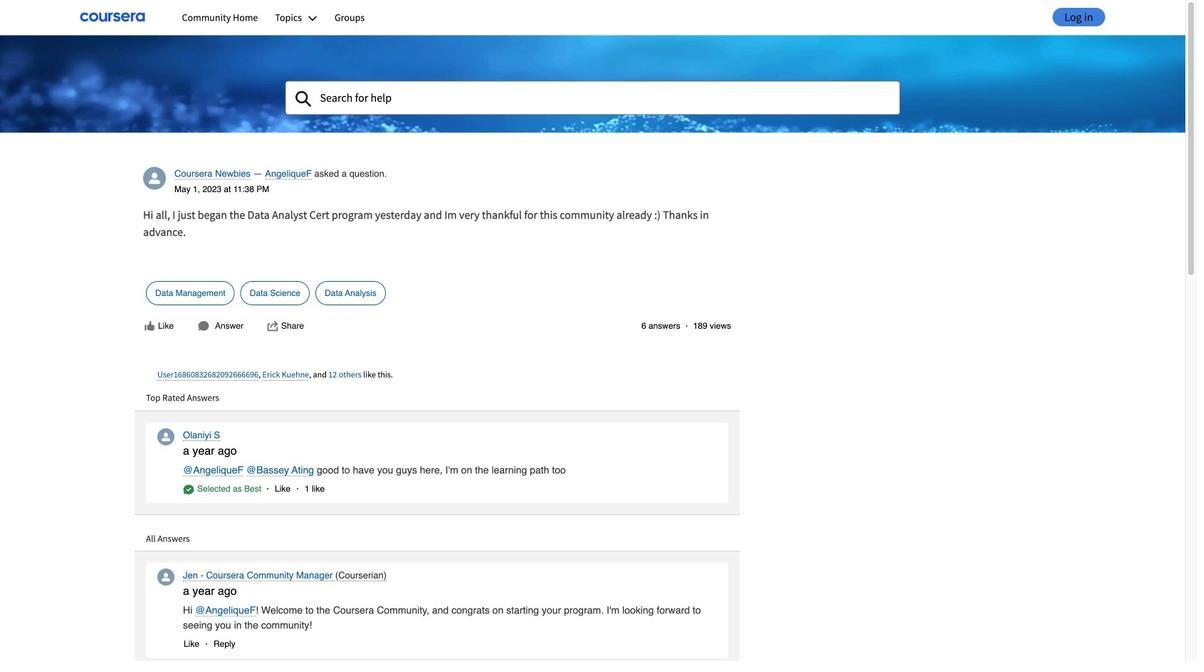 Task type: locate. For each thing, give the bounding box(es) containing it.
status
[[642, 320, 694, 333]]

Search for help text field
[[285, 81, 901, 115]]

text default image
[[198, 320, 209, 332], [267, 320, 279, 332], [183, 484, 194, 496]]

external user - jen - coursera community manager (null) image
[[157, 569, 175, 586]]

None field
[[285, 81, 901, 115]]

1 horizontal spatial text default image
[[198, 320, 209, 332]]

status inside angeliquef, may 1, 2023 at 11:38 pm element
[[642, 320, 694, 333]]

banner
[[0, 0, 1186, 133]]



Task type: describe. For each thing, give the bounding box(es) containing it.
2 horizontal spatial text default image
[[267, 320, 279, 332]]

external user - olaniyi s (customer) image
[[157, 429, 175, 446]]

0 horizontal spatial text default image
[[183, 484, 194, 496]]

external user - angeliquef (customer) image
[[143, 167, 166, 190]]

angeliquef, may 1, 2023 at 11:38 pm element
[[135, 158, 740, 341]]

like image
[[144, 320, 155, 332]]



Task type: vqa. For each thing, say whether or not it's contained in the screenshot.
questions
no



